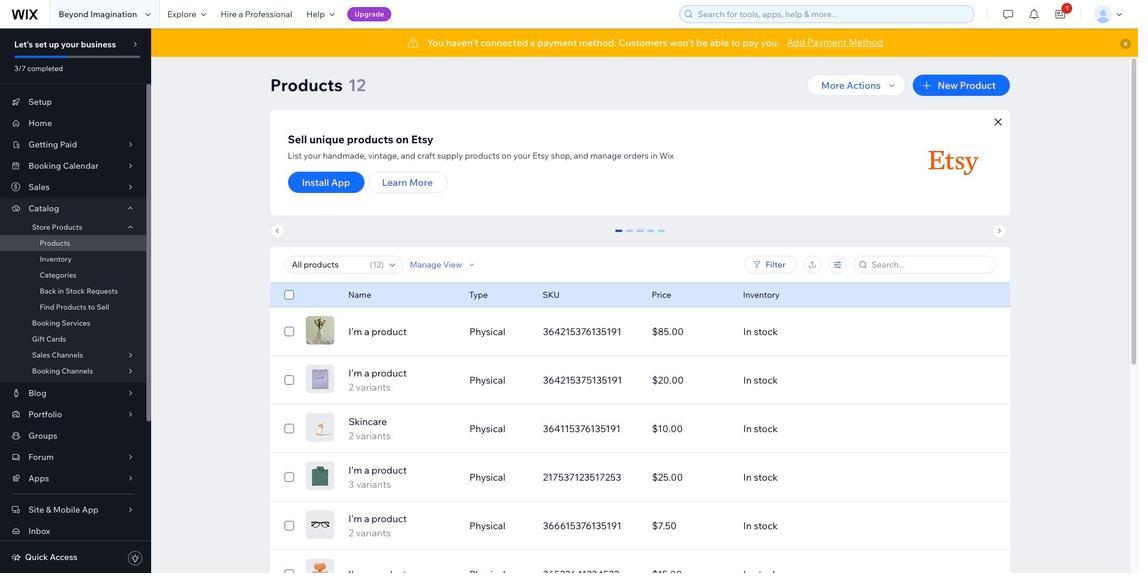 Task type: locate. For each thing, give the bounding box(es) containing it.
Search... field
[[868, 257, 992, 273]]

None checkbox
[[285, 325, 294, 339], [285, 422, 294, 436], [285, 325, 294, 339], [285, 422, 294, 436]]

None checkbox
[[285, 288, 294, 302], [285, 373, 294, 388], [285, 471, 294, 485], [285, 519, 294, 533], [285, 568, 294, 574], [285, 288, 294, 302], [285, 373, 294, 388], [285, 471, 294, 485], [285, 519, 294, 533], [285, 568, 294, 574]]

alert
[[151, 28, 1138, 57]]

Search for tools, apps, help & more... field
[[694, 6, 970, 23]]

sidebar element
[[0, 28, 151, 574]]



Task type: vqa. For each thing, say whether or not it's contained in the screenshot.
middle Sell
no



Task type: describe. For each thing, give the bounding box(es) containing it.
sell unique products on etsy image
[[915, 124, 992, 202]]

Unsaved view field
[[289, 257, 367, 273]]



